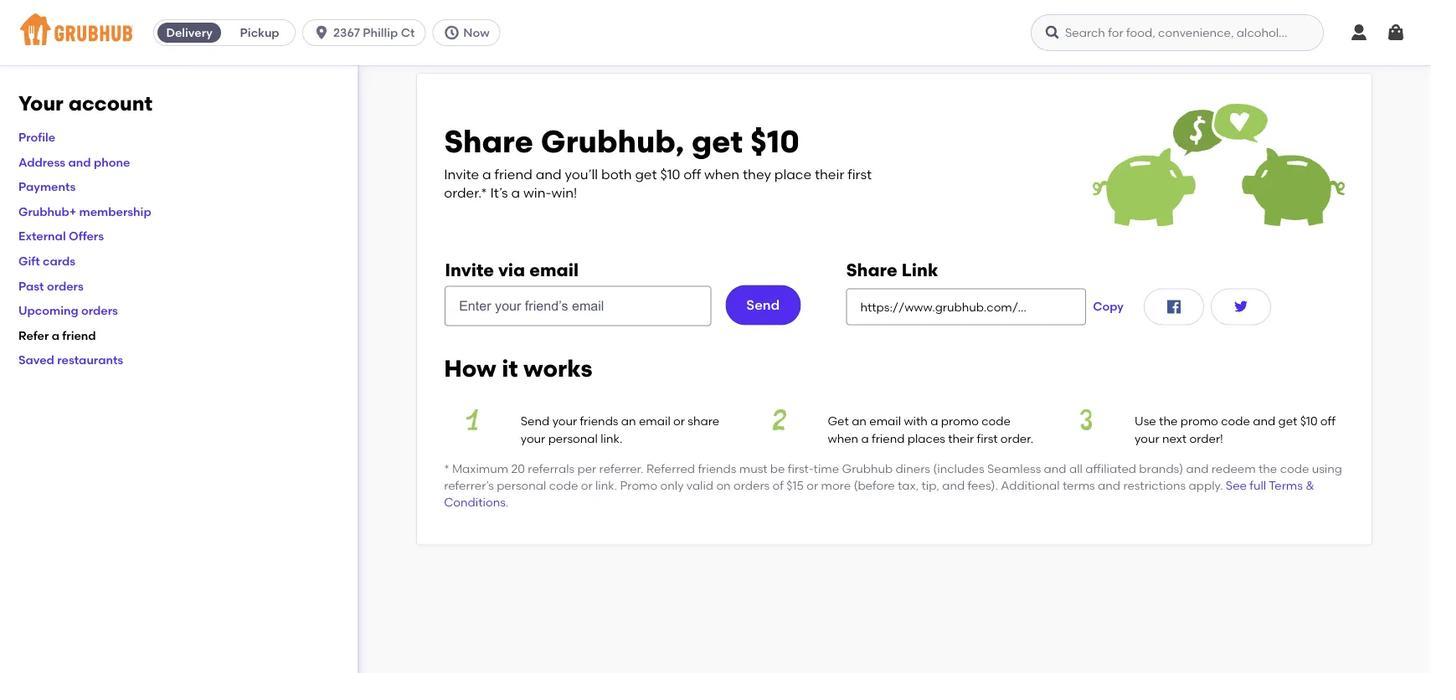 Task type: locate. For each thing, give the bounding box(es) containing it.
1 horizontal spatial promo
[[1181, 414, 1219, 429]]

friend up it's at the left top
[[495, 166, 533, 182]]

2 vertical spatial $10
[[1301, 414, 1318, 429]]

friend
[[495, 166, 533, 182], [62, 328, 96, 343], [872, 431, 905, 446]]

link. down referrer.
[[596, 479, 618, 493]]

get
[[692, 123, 743, 161], [635, 166, 657, 182], [1279, 414, 1298, 429]]

1 an from the left
[[621, 414, 636, 429]]

0 vertical spatial when
[[705, 166, 740, 182]]

an inside 'send your friends an email or share your personal link.'
[[621, 414, 636, 429]]

friends up on
[[698, 462, 737, 476]]

gift
[[18, 254, 40, 268]]

invite inside share grubhub, get $10 invite a friend and you'll both get $10 off when they place their first order.* it's a win-win!
[[444, 166, 479, 182]]

link. up referrer.
[[601, 431, 623, 446]]

orders up refer a friend link
[[81, 304, 118, 318]]

off
[[684, 166, 701, 182], [1321, 414, 1336, 429]]

1 horizontal spatial when
[[828, 431, 859, 446]]

off inside use the promo code and get $10 off your next order!
[[1321, 414, 1336, 429]]

personal up per
[[548, 431, 598, 446]]

1 horizontal spatial friend
[[495, 166, 533, 182]]

places
[[908, 431, 946, 446]]

code inside use the promo code and get $10 off your next order!
[[1222, 414, 1251, 429]]

1 horizontal spatial send
[[747, 297, 780, 313]]

step 3 image
[[1059, 410, 1115, 431]]

step 1 image
[[444, 410, 501, 431]]

first left order.
[[977, 431, 998, 446]]

2 horizontal spatial $10
[[1301, 414, 1318, 429]]

your up "20"
[[521, 431, 546, 446]]

0 horizontal spatial first
[[848, 166, 872, 182]]

now button
[[433, 19, 507, 46]]

0 horizontal spatial email
[[530, 259, 579, 280]]

&
[[1306, 479, 1315, 493]]

orders down must
[[734, 479, 770, 493]]

2 vertical spatial orders
[[734, 479, 770, 493]]

0 vertical spatial link.
[[601, 431, 623, 446]]

or left share
[[674, 414, 685, 429]]

per
[[578, 462, 597, 476]]

main navigation navigation
[[0, 0, 1432, 65]]

send button
[[726, 285, 801, 325]]

0 horizontal spatial share
[[444, 123, 534, 161]]

when inside get an email with a promo code when a friend places their first order.
[[828, 431, 859, 446]]

2 an from the left
[[852, 414, 867, 429]]

$10 up place
[[751, 123, 800, 161]]

0 horizontal spatial svg image
[[443, 24, 460, 41]]

(before
[[854, 479, 895, 493]]

the up next
[[1160, 414, 1178, 429]]

2 horizontal spatial friend
[[872, 431, 905, 446]]

saved restaurants link
[[18, 353, 123, 367]]

email
[[530, 259, 579, 280], [639, 414, 671, 429], [870, 414, 901, 429]]

1 vertical spatial friends
[[698, 462, 737, 476]]

0 vertical spatial send
[[747, 297, 780, 313]]

send inside 'send your friends an email or share your personal link.'
[[521, 414, 550, 429]]

an inside get an email with a promo code when a friend places their first order.
[[852, 414, 867, 429]]

the inside use the promo code and get $10 off your next order!
[[1160, 414, 1178, 429]]

or right $15
[[807, 479, 819, 493]]

orders inside * maximum 20 referrals per referrer. referred friends must be first-time grubhub diners (includes seamless and all affiliated brands) and redeem the code using referrer's personal code or link. promo only valid on orders of $15 or more (before tax, tip, and fees). additional terms and restrictions apply.
[[734, 479, 770, 493]]

and up redeem
[[1254, 414, 1276, 429]]

friends
[[580, 414, 619, 429], [698, 462, 737, 476]]

code down "referrals"
[[549, 479, 578, 493]]

2 vertical spatial friend
[[872, 431, 905, 446]]

share grubhub, get $10 invite a friend and you'll both get $10 off when they place their first order.* it's a win-win!
[[444, 123, 872, 201]]

Enter your friend's email email field
[[445, 286, 712, 326]]

diners
[[896, 462, 931, 476]]

and down (includes
[[943, 479, 965, 493]]

or down per
[[581, 479, 593, 493]]

profile link
[[18, 130, 55, 144]]

share grubhub and save image
[[1093, 101, 1346, 227]]

1 horizontal spatial the
[[1259, 462, 1278, 476]]

send inside send button
[[747, 297, 780, 313]]

*
[[444, 462, 450, 476]]

friends up per
[[580, 414, 619, 429]]

email right the via
[[530, 259, 579, 280]]

1 horizontal spatial their
[[949, 431, 974, 446]]

friend up the saved restaurants link
[[62, 328, 96, 343]]

and
[[68, 155, 91, 169], [536, 166, 562, 182], [1254, 414, 1276, 429], [1044, 462, 1067, 476], [1187, 462, 1209, 476], [943, 479, 965, 493], [1098, 479, 1121, 493]]

first inside share grubhub, get $10 invite a friend and you'll both get $10 off when they place their first order.* it's a win-win!
[[848, 166, 872, 182]]

2 horizontal spatial email
[[870, 414, 901, 429]]

share
[[688, 414, 720, 429]]

1 horizontal spatial an
[[852, 414, 867, 429]]

share up it's at the left top
[[444, 123, 534, 161]]

an up referrer.
[[621, 414, 636, 429]]

of
[[773, 479, 784, 493]]

place
[[775, 166, 812, 182]]

invite up order.*
[[444, 166, 479, 182]]

svg image
[[1350, 23, 1370, 43], [313, 24, 330, 41], [1045, 24, 1061, 41], [1164, 297, 1185, 317]]

off up using
[[1321, 414, 1336, 429]]

invite left the via
[[445, 259, 494, 280]]

the
[[1160, 414, 1178, 429], [1259, 462, 1278, 476]]

0 vertical spatial the
[[1160, 414, 1178, 429]]

affiliated
[[1086, 462, 1137, 476]]

win!
[[552, 185, 577, 201]]

1 horizontal spatial or
[[674, 414, 685, 429]]

send your friends an email or share your personal link.
[[521, 414, 720, 446]]

1 promo from the left
[[941, 414, 979, 429]]

1 vertical spatial send
[[521, 414, 550, 429]]

None text field
[[847, 288, 1087, 325]]

0 vertical spatial friends
[[580, 414, 619, 429]]

svg image
[[1387, 23, 1407, 43], [443, 24, 460, 41], [1231, 297, 1252, 317]]

0 horizontal spatial friends
[[580, 414, 619, 429]]

share
[[444, 123, 534, 161], [847, 259, 898, 280]]

grubhub+ membership
[[18, 204, 151, 219]]

off left they
[[684, 166, 701, 182]]

promo up the places
[[941, 414, 979, 429]]

1 horizontal spatial your
[[553, 414, 577, 429]]

win-
[[524, 185, 552, 201]]

$10 right both on the top of page
[[661, 166, 681, 182]]

0 horizontal spatial the
[[1160, 414, 1178, 429]]

1 horizontal spatial friends
[[698, 462, 737, 476]]

see full terms & conditions
[[444, 479, 1315, 510]]

0 vertical spatial off
[[684, 166, 701, 182]]

works
[[524, 354, 593, 382]]

a
[[483, 166, 492, 182], [512, 185, 520, 201], [52, 328, 59, 343], [931, 414, 939, 429], [862, 431, 869, 446]]

1 horizontal spatial first
[[977, 431, 998, 446]]

code up order! at the right of the page
[[1222, 414, 1251, 429]]

share for grubhub,
[[444, 123, 534, 161]]

send for send your friends an email or share your personal link.
[[521, 414, 550, 429]]

pickup button
[[225, 19, 295, 46]]

copy button
[[1087, 288, 1131, 325]]

email for get an email with a promo code when a friend places their first order.
[[870, 414, 901, 429]]

1 horizontal spatial personal
[[548, 431, 598, 446]]

2 horizontal spatial your
[[1135, 431, 1160, 446]]

the up full
[[1259, 462, 1278, 476]]

their
[[815, 166, 845, 182], [949, 431, 974, 446]]

get up terms
[[1279, 414, 1298, 429]]

your
[[553, 414, 577, 429], [521, 431, 546, 446], [1135, 431, 1160, 446]]

0 vertical spatial share
[[444, 123, 534, 161]]

orders up upcoming orders
[[47, 279, 84, 293]]

1 horizontal spatial get
[[692, 123, 743, 161]]

0 vertical spatial friend
[[495, 166, 533, 182]]

0 vertical spatial personal
[[548, 431, 598, 446]]

get right both on the top of page
[[635, 166, 657, 182]]

their up (includes
[[949, 431, 974, 446]]

1 vertical spatial invite
[[445, 259, 494, 280]]

invite
[[444, 166, 479, 182], [445, 259, 494, 280]]

1 horizontal spatial email
[[639, 414, 671, 429]]

your down use
[[1135, 431, 1160, 446]]

time
[[814, 462, 840, 476]]

0 vertical spatial orders
[[47, 279, 84, 293]]

1 vertical spatial $10
[[661, 166, 681, 182]]

0 horizontal spatial friend
[[62, 328, 96, 343]]

their right place
[[815, 166, 845, 182]]

$10 inside use the promo code and get $10 off your next order!
[[1301, 414, 1318, 429]]

1 horizontal spatial off
[[1321, 414, 1336, 429]]

0 horizontal spatial personal
[[497, 479, 547, 493]]

1 vertical spatial their
[[949, 431, 974, 446]]

promo up order! at the right of the page
[[1181, 414, 1219, 429]]

copy
[[1093, 300, 1124, 314]]

2 horizontal spatial svg image
[[1387, 23, 1407, 43]]

and up win-
[[536, 166, 562, 182]]

terms
[[1270, 479, 1304, 493]]

external offers
[[18, 229, 104, 243]]

0 horizontal spatial promo
[[941, 414, 979, 429]]

0 vertical spatial invite
[[444, 166, 479, 182]]

now
[[464, 26, 490, 40]]

0 horizontal spatial their
[[815, 166, 845, 182]]

0 horizontal spatial your
[[521, 431, 546, 446]]

email left share
[[639, 414, 671, 429]]

0 vertical spatial get
[[692, 123, 743, 161]]

get an email with a promo code when a friend places their first order.
[[828, 414, 1034, 446]]

1 vertical spatial personal
[[497, 479, 547, 493]]

0 horizontal spatial when
[[705, 166, 740, 182]]

an right get
[[852, 414, 867, 429]]

email left with
[[870, 414, 901, 429]]

2 promo from the left
[[1181, 414, 1219, 429]]

apply.
[[1189, 479, 1224, 493]]

first right place
[[848, 166, 872, 182]]

your inside use the promo code and get $10 off your next order!
[[1135, 431, 1160, 446]]

payments link
[[18, 180, 76, 194]]

$10 up using
[[1301, 414, 1318, 429]]

friend down with
[[872, 431, 905, 446]]

share for link
[[847, 259, 898, 280]]

orders for upcoming orders
[[81, 304, 118, 318]]

first inside get an email with a promo code when a friend places their first order.
[[977, 431, 998, 446]]

when down get
[[828, 431, 859, 446]]

and up apply.
[[1187, 462, 1209, 476]]

.
[[506, 496, 509, 510]]

code
[[982, 414, 1011, 429], [1222, 414, 1251, 429], [1281, 462, 1310, 476], [549, 479, 578, 493]]

1 vertical spatial share
[[847, 259, 898, 280]]

it's
[[491, 185, 508, 201]]

when
[[705, 166, 740, 182], [828, 431, 859, 446]]

2 vertical spatial get
[[1279, 414, 1298, 429]]

personal down "20"
[[497, 479, 547, 493]]

grubhub
[[842, 462, 893, 476]]

1 vertical spatial the
[[1259, 462, 1278, 476]]

0 horizontal spatial send
[[521, 414, 550, 429]]

and inside share grubhub, get $10 invite a friend and you'll both get $10 off when they place their first order.* it's a win-win!
[[536, 166, 562, 182]]

0 vertical spatial first
[[848, 166, 872, 182]]

0 vertical spatial their
[[815, 166, 845, 182]]

when left they
[[705, 166, 740, 182]]

first
[[848, 166, 872, 182], [977, 431, 998, 446]]

0 horizontal spatial $10
[[661, 166, 681, 182]]

and inside use the promo code and get $10 off your next order!
[[1254, 414, 1276, 429]]

0 horizontal spatial off
[[684, 166, 701, 182]]

see full terms & conditions link
[[444, 479, 1315, 510]]

promo
[[941, 414, 979, 429], [1181, 414, 1219, 429]]

link.
[[601, 431, 623, 446], [596, 479, 618, 493]]

share inside share grubhub, get $10 invite a friend and you'll both get $10 off when they place their first order.* it's a win-win!
[[444, 123, 534, 161]]

your up "referrals"
[[553, 414, 577, 429]]

0 vertical spatial $10
[[751, 123, 800, 161]]

or
[[674, 414, 685, 429], [581, 479, 593, 493], [807, 479, 819, 493]]

and left all
[[1044, 462, 1067, 476]]

1 vertical spatial link.
[[596, 479, 618, 493]]

share left link
[[847, 259, 898, 280]]

membership
[[79, 204, 151, 219]]

a up grubhub on the bottom right of page
[[862, 431, 869, 446]]

your account
[[18, 91, 153, 116]]

1 vertical spatial orders
[[81, 304, 118, 318]]

2 horizontal spatial get
[[1279, 414, 1298, 429]]

on
[[717, 479, 731, 493]]

code up order.
[[982, 414, 1011, 429]]

using
[[1313, 462, 1343, 476]]

1 vertical spatial when
[[828, 431, 859, 446]]

1 vertical spatial friend
[[62, 328, 96, 343]]

0 horizontal spatial get
[[635, 166, 657, 182]]

additional
[[1001, 479, 1060, 493]]

get inside use the promo code and get $10 off your next order!
[[1279, 414, 1298, 429]]

1 vertical spatial off
[[1321, 414, 1336, 429]]

1 vertical spatial first
[[977, 431, 998, 446]]

when inside share grubhub, get $10 invite a friend and you'll both get $10 off when they place their first order.* it's a win-win!
[[705, 166, 740, 182]]

0 horizontal spatial an
[[621, 414, 636, 429]]

promo
[[620, 479, 658, 493]]

1 horizontal spatial share
[[847, 259, 898, 280]]

email inside get an email with a promo code when a friend places their first order.
[[870, 414, 901, 429]]

get up they
[[692, 123, 743, 161]]

code up terms
[[1281, 462, 1310, 476]]



Task type: vqa. For each thing, say whether or not it's contained in the screenshot.
OFF within Use the promo code and get $10 off your next order!
yes



Task type: describe. For each thing, give the bounding box(es) containing it.
and left phone
[[68, 155, 91, 169]]

1 horizontal spatial svg image
[[1231, 297, 1252, 317]]

offers
[[69, 229, 104, 243]]

account
[[68, 91, 153, 116]]

code inside get an email with a promo code when a friend places their first order.
[[982, 414, 1011, 429]]

step 2 image
[[751, 410, 808, 431]]

a right it's at the left top
[[512, 185, 520, 201]]

2367
[[334, 26, 360, 40]]

order.*
[[444, 185, 487, 201]]

redeem
[[1212, 462, 1256, 476]]

* maximum 20 referrals per referrer. referred friends must be first-time grubhub diners (includes seamless and all affiliated brands) and redeem the code using referrer's personal code or link. promo only valid on orders of $15 or more (before tax, tip, and fees). additional terms and restrictions apply.
[[444, 462, 1343, 493]]

refer a friend
[[18, 328, 96, 343]]

link
[[902, 259, 939, 280]]

(includes
[[934, 462, 985, 476]]

promo inside use the promo code and get $10 off your next order!
[[1181, 414, 1219, 429]]

their inside share grubhub, get $10 invite a friend and you'll both get $10 off when they place their first order.* it's a win-win!
[[815, 166, 845, 182]]

tax,
[[898, 479, 919, 493]]

link. inside 'send your friends an email or share your personal link.'
[[601, 431, 623, 446]]

address and phone
[[18, 155, 130, 169]]

next
[[1163, 431, 1187, 446]]

off inside share grubhub, get $10 invite a friend and you'll both get $10 off when they place their first order.* it's a win-win!
[[684, 166, 701, 182]]

email for invite via email
[[530, 259, 579, 280]]

be
[[771, 462, 785, 476]]

1 vertical spatial get
[[635, 166, 657, 182]]

0 horizontal spatial or
[[581, 479, 593, 493]]

phone
[[94, 155, 130, 169]]

use
[[1135, 414, 1157, 429]]

delivery
[[166, 26, 213, 40]]

with
[[904, 414, 928, 429]]

or inside 'send your friends an email or share your personal link.'
[[674, 414, 685, 429]]

use the promo code and get $10 off your next order!
[[1135, 414, 1336, 446]]

they
[[743, 166, 772, 182]]

your
[[18, 91, 64, 116]]

referrals
[[528, 462, 575, 476]]

fees).
[[968, 479, 999, 493]]

send for send
[[747, 297, 780, 313]]

friends inside 'send your friends an email or share your personal link.'
[[580, 414, 619, 429]]

gift cards
[[18, 254, 76, 268]]

payments
[[18, 180, 76, 194]]

personal inside * maximum 20 referrals per referrer. referred friends must be first-time grubhub diners (includes seamless and all affiliated brands) and redeem the code using referrer's personal code or link. promo only valid on orders of $15 or more (before tax, tip, and fees). additional terms and restrictions apply.
[[497, 479, 547, 493]]

pickup
[[240, 26, 279, 40]]

full
[[1250, 479, 1267, 493]]

2367 phillip ct
[[334, 26, 415, 40]]

Search for food, convenience, alcohol... search field
[[1031, 14, 1325, 51]]

order!
[[1190, 431, 1224, 446]]

saved restaurants
[[18, 353, 123, 367]]

a right with
[[931, 414, 939, 429]]

address
[[18, 155, 65, 169]]

get
[[828, 414, 849, 429]]

see
[[1226, 479, 1247, 493]]

referrer.
[[600, 462, 644, 476]]

the inside * maximum 20 referrals per referrer. referred friends must be first-time grubhub diners (includes seamless and all affiliated brands) and redeem the code using referrer's personal code or link. promo only valid on orders of $15 or more (before tax, tip, and fees). additional terms and restrictions apply.
[[1259, 462, 1278, 476]]

restrictions
[[1124, 479, 1186, 493]]

grubhub+
[[18, 204, 76, 219]]

personal inside 'send your friends an email or share your personal link.'
[[548, 431, 598, 446]]

20
[[512, 462, 525, 476]]

2 horizontal spatial or
[[807, 479, 819, 493]]

their inside get an email with a promo code when a friend places their first order.
[[949, 431, 974, 446]]

more
[[821, 479, 851, 493]]

friend inside share grubhub, get $10 invite a friend and you'll both get $10 off when they place their first order.* it's a win-win!
[[495, 166, 533, 182]]

and down 'affiliated'
[[1098, 479, 1121, 493]]

refer a friend link
[[18, 328, 96, 343]]

ct
[[401, 26, 415, 40]]

past
[[18, 279, 44, 293]]

order.
[[1001, 431, 1034, 446]]

grubhub,
[[541, 123, 684, 161]]

you'll
[[565, 166, 598, 182]]

how it works
[[444, 354, 593, 382]]

both
[[602, 166, 632, 182]]

email inside 'send your friends an email or share your personal link.'
[[639, 414, 671, 429]]

seamless
[[988, 462, 1042, 476]]

1 horizontal spatial $10
[[751, 123, 800, 161]]

svg image inside 2367 phillip ct button
[[313, 24, 330, 41]]

refer
[[18, 328, 49, 343]]

it
[[502, 354, 518, 382]]

grubhub+ membership link
[[18, 204, 151, 219]]

valid
[[687, 479, 714, 493]]

how
[[444, 354, 496, 382]]

maximum
[[452, 462, 509, 476]]

conditions
[[444, 496, 506, 510]]

a right refer on the left of the page
[[52, 328, 59, 343]]

restaurants
[[57, 353, 123, 367]]

saved
[[18, 353, 54, 367]]

link. inside * maximum 20 referrals per referrer. referred friends must be first-time grubhub diners (includes seamless and all affiliated brands) and redeem the code using referrer's personal code or link. promo only valid on orders of $15 or more (before tax, tip, and fees). additional terms and restrictions apply.
[[596, 479, 618, 493]]

svg image inside now button
[[443, 24, 460, 41]]

tip,
[[922, 479, 940, 493]]

upcoming orders
[[18, 304, 118, 318]]

promo inside get an email with a promo code when a friend places their first order.
[[941, 414, 979, 429]]

invite via email
[[445, 259, 579, 280]]

cards
[[43, 254, 76, 268]]

friends inside * maximum 20 referrals per referrer. referred friends must be first-time grubhub diners (includes seamless and all affiliated brands) and redeem the code using referrer's personal code or link. promo only valid on orders of $15 or more (before tax, tip, and fees). additional terms and restrictions apply.
[[698, 462, 737, 476]]

$15
[[787, 479, 804, 493]]

orders for past orders
[[47, 279, 84, 293]]

a up it's at the left top
[[483, 166, 492, 182]]

only
[[661, 479, 684, 493]]

past orders link
[[18, 279, 84, 293]]

friend inside get an email with a promo code when a friend places their first order.
[[872, 431, 905, 446]]

via
[[498, 259, 525, 280]]

profile
[[18, 130, 55, 144]]

terms
[[1063, 479, 1096, 493]]

must
[[740, 462, 768, 476]]

delivery button
[[154, 19, 225, 46]]

past orders
[[18, 279, 84, 293]]

all
[[1070, 462, 1083, 476]]

share link
[[847, 259, 939, 280]]

external
[[18, 229, 66, 243]]

address and phone link
[[18, 155, 130, 169]]



